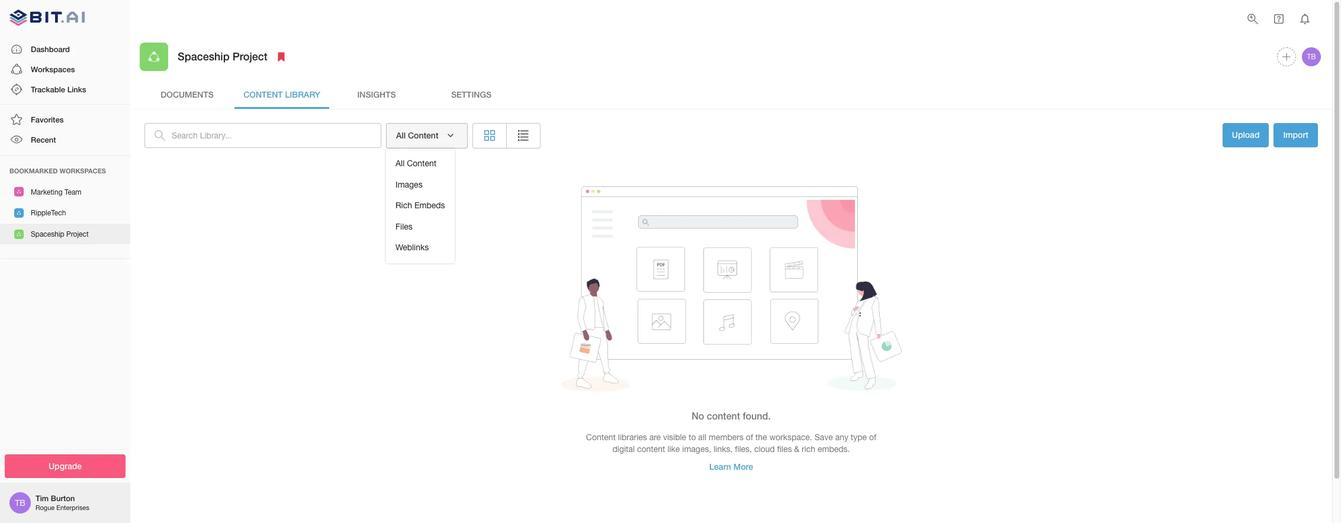 Task type: locate. For each thing, give the bounding box(es) containing it.
save
[[815, 433, 833, 443]]

all content
[[396, 130, 439, 140], [396, 159, 437, 168]]

all
[[396, 130, 406, 140], [396, 159, 405, 168]]

dashboard button
[[0, 39, 130, 59]]

of left the
[[746, 433, 754, 443]]

rich embeds
[[396, 201, 445, 210]]

all content button up images button
[[386, 123, 468, 148]]

content
[[244, 89, 283, 99], [408, 130, 439, 140], [407, 159, 437, 168], [586, 433, 616, 443]]

spaceship down the rippletech
[[31, 230, 64, 239]]

1 vertical spatial content
[[637, 445, 666, 454]]

recent button
[[0, 130, 130, 150]]

files button
[[386, 217, 455, 238]]

0 horizontal spatial of
[[746, 433, 754, 443]]

digital
[[613, 445, 635, 454]]

favorites button
[[0, 110, 130, 130]]

documents link
[[140, 81, 235, 109]]

insights link
[[329, 81, 424, 109]]

favorites
[[31, 115, 64, 125]]

the
[[756, 433, 768, 443]]

bookmarked
[[9, 167, 58, 174]]

rich embeds button
[[386, 196, 455, 217]]

1 vertical spatial tb
[[15, 499, 25, 508]]

content down are
[[637, 445, 666, 454]]

1 horizontal spatial of
[[870, 433, 877, 443]]

of
[[746, 433, 754, 443], [870, 433, 877, 443]]

team
[[65, 188, 82, 196]]

upload button
[[1223, 123, 1270, 148], [1223, 123, 1270, 147]]

tb
[[1308, 53, 1317, 61], [15, 499, 25, 508]]

1 horizontal spatial spaceship
[[178, 50, 230, 63]]

group
[[473, 123, 541, 148]]

are
[[650, 433, 661, 443]]

to
[[689, 433, 696, 443]]

spaceship
[[178, 50, 230, 63], [31, 230, 64, 239]]

project
[[233, 50, 268, 63], [66, 230, 89, 239]]

0 vertical spatial all content button
[[386, 123, 468, 148]]

1 horizontal spatial project
[[233, 50, 268, 63]]

1 horizontal spatial tb
[[1308, 53, 1317, 61]]

members
[[709, 433, 744, 443]]

0 vertical spatial tb
[[1308, 53, 1317, 61]]

all for 1st all content button from the bottom
[[396, 159, 405, 168]]

1 vertical spatial spaceship project
[[31, 230, 89, 239]]

2 all content button from the top
[[386, 153, 455, 175]]

0 horizontal spatial content
[[637, 445, 666, 454]]

0 vertical spatial project
[[233, 50, 268, 63]]

1 vertical spatial all
[[396, 159, 405, 168]]

settings link
[[424, 81, 519, 109]]

content inside content libraries are visible to all members of the workspace. save any type of digital content like images, links, files, cloud files & rich embeds.
[[586, 433, 616, 443]]

upgrade
[[49, 461, 82, 471]]

no content found.
[[692, 410, 771, 422]]

project down rippletech button
[[66, 230, 89, 239]]

content up members
[[707, 410, 741, 422]]

all content button
[[386, 123, 468, 148], [386, 153, 455, 175]]

all up images
[[396, 159, 405, 168]]

spaceship project button
[[0, 224, 130, 245]]

0 horizontal spatial spaceship
[[31, 230, 64, 239]]

1 vertical spatial all content button
[[386, 153, 455, 175]]

content inside content libraries are visible to all members of the workspace. save any type of digital content like images, links, files, cloud files & rich embeds.
[[637, 445, 666, 454]]

content libraries are visible to all members of the workspace. save any type of digital content like images, links, files, cloud files & rich embeds.
[[586, 433, 877, 454]]

images button
[[386, 175, 455, 196]]

rich
[[802, 445, 816, 454]]

0 vertical spatial spaceship project
[[178, 50, 268, 63]]

files,
[[735, 445, 752, 454]]

more
[[734, 462, 754, 472]]

burton
[[51, 494, 75, 504]]

1 horizontal spatial content
[[707, 410, 741, 422]]

documents
[[161, 89, 214, 99]]

all down the insights link
[[396, 130, 406, 140]]

enterprises
[[56, 505, 89, 512]]

tim
[[36, 494, 49, 504]]

tim burton rogue enterprises
[[36, 494, 89, 512]]

settings
[[451, 89, 492, 99]]

images
[[396, 180, 423, 189]]

spaceship up documents
[[178, 50, 230, 63]]

tab list
[[140, 81, 1323, 109]]

0 vertical spatial all
[[396, 130, 406, 140]]

of right "type"
[[870, 433, 877, 443]]

&
[[795, 445, 800, 454]]

workspaces
[[31, 64, 75, 74]]

0 horizontal spatial project
[[66, 230, 89, 239]]

spaceship project
[[178, 50, 268, 63], [31, 230, 89, 239]]

libraries
[[618, 433, 647, 443]]

rippletech
[[31, 209, 66, 217]]

1 vertical spatial project
[[66, 230, 89, 239]]

all content button up images
[[386, 153, 455, 175]]

0 vertical spatial spaceship
[[178, 50, 230, 63]]

project left remove bookmark image
[[233, 50, 268, 63]]

weblinks
[[396, 243, 429, 253]]

remove bookmark image
[[274, 50, 288, 64]]

spaceship project down rippletech button
[[31, 230, 89, 239]]

rippletech button
[[0, 203, 130, 224]]

1 vertical spatial spaceship
[[31, 230, 64, 239]]

content
[[707, 410, 741, 422], [637, 445, 666, 454]]

trackable links
[[31, 85, 86, 94]]

dashboard
[[31, 44, 70, 54]]

spaceship inside button
[[31, 230, 64, 239]]

bookmarked workspaces
[[9, 167, 106, 174]]

type
[[851, 433, 867, 443]]

trackable
[[31, 85, 65, 94]]

spaceship project up documents
[[178, 50, 268, 63]]

embeds.
[[818, 445, 850, 454]]

0 horizontal spatial spaceship project
[[31, 230, 89, 239]]



Task type: vqa. For each thing, say whether or not it's contained in the screenshot.
All to the bottom
yes



Task type: describe. For each thing, give the bounding box(es) containing it.
content library link
[[235, 81, 329, 109]]

marketing team
[[31, 188, 82, 196]]

found.
[[743, 410, 771, 422]]

spaceship project inside button
[[31, 230, 89, 239]]

visible
[[664, 433, 687, 443]]

workspaces
[[60, 167, 106, 174]]

learn
[[710, 462, 732, 472]]

1 vertical spatial all content
[[396, 159, 437, 168]]

project inside button
[[66, 230, 89, 239]]

weblinks button
[[386, 238, 455, 259]]

import button
[[1275, 123, 1319, 147]]

like
[[668, 445, 680, 454]]

files
[[396, 222, 413, 232]]

2 of from the left
[[870, 433, 877, 443]]

upgrade button
[[5, 455, 126, 479]]

learn more
[[710, 462, 754, 472]]

marketing
[[31, 188, 63, 196]]

tb button
[[1301, 46, 1323, 68]]

tb inside button
[[1308, 53, 1317, 61]]

all for 2nd all content button from the bottom
[[396, 130, 406, 140]]

tab list containing documents
[[140, 81, 1323, 109]]

images,
[[683, 445, 712, 454]]

content library
[[244, 89, 320, 99]]

upload
[[1233, 130, 1260, 140]]

1 horizontal spatial spaceship project
[[178, 50, 268, 63]]

no
[[692, 410, 705, 422]]

0 vertical spatial content
[[707, 410, 741, 422]]

0 horizontal spatial tb
[[15, 499, 25, 508]]

links
[[67, 85, 86, 94]]

any
[[836, 433, 849, 443]]

Search Library... search field
[[172, 123, 382, 148]]

1 of from the left
[[746, 433, 754, 443]]

files
[[778, 445, 792, 454]]

1 all content button from the top
[[386, 123, 468, 148]]

all
[[699, 433, 707, 443]]

workspaces button
[[0, 59, 130, 79]]

cloud
[[755, 445, 775, 454]]

marketing team button
[[0, 182, 130, 203]]

links,
[[714, 445, 733, 454]]

0 vertical spatial all content
[[396, 130, 439, 140]]

insights
[[358, 89, 396, 99]]

workspace.
[[770, 433, 813, 443]]

import
[[1284, 130, 1309, 140]]

embeds
[[415, 201, 445, 210]]

rich
[[396, 201, 412, 210]]

trackable links button
[[0, 79, 130, 100]]

library
[[285, 89, 320, 99]]

learn more link
[[700, 456, 763, 480]]

recent
[[31, 135, 56, 145]]

rogue
[[36, 505, 55, 512]]



